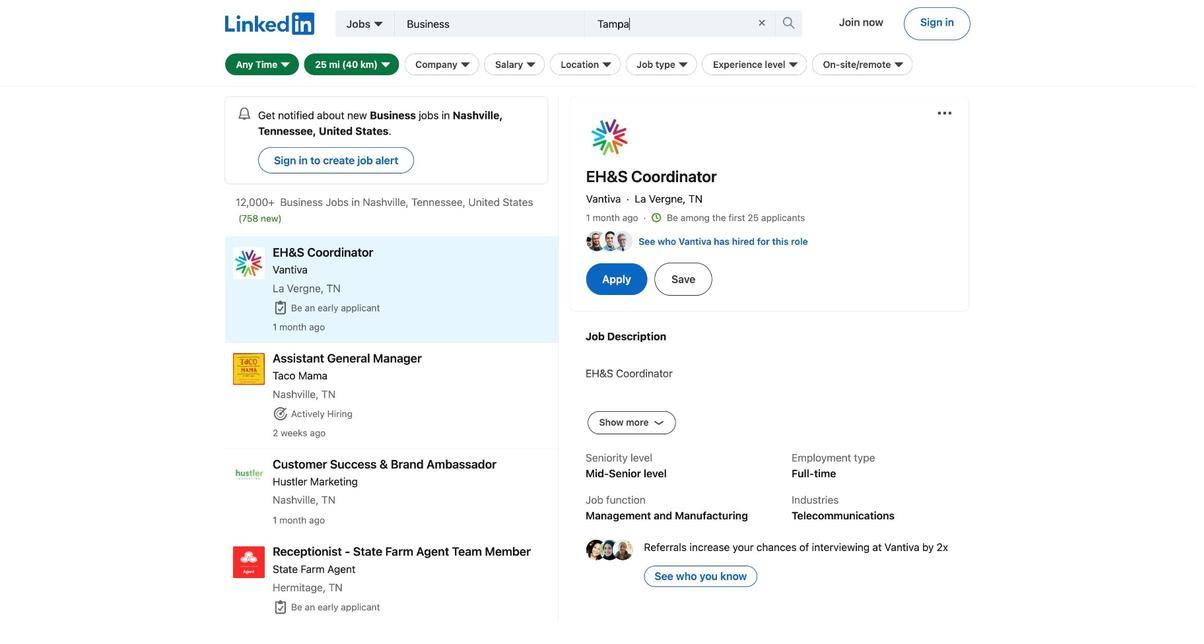 Task type: locate. For each thing, give the bounding box(es) containing it.
2 svg image from the top
[[273, 406, 289, 422]]

1 vertical spatial svg image
[[273, 406, 289, 422]]

svg image
[[273, 300, 289, 316], [273, 406, 289, 422], [273, 600, 289, 616]]

none search field inside 'primary' element
[[395, 11, 803, 37]]

1 svg image from the top
[[273, 300, 289, 316]]

Search job titles or companies search field
[[405, 17, 564, 31]]

0 vertical spatial svg image
[[273, 300, 289, 316]]

2 vertical spatial svg image
[[273, 600, 289, 616]]

main content
[[225, 97, 559, 622]]

3 svg image from the top
[[273, 600, 289, 616]]

None search field
[[395, 11, 803, 37]]



Task type: describe. For each thing, give the bounding box(es) containing it.
Location search field
[[596, 17, 755, 31]]

clock image
[[652, 213, 662, 223]]

vantiva image
[[586, 113, 634, 161]]

primary element
[[225, 0, 970, 50]]



Task type: vqa. For each thing, say whether or not it's contained in the screenshot.
svg icon to the top
yes



